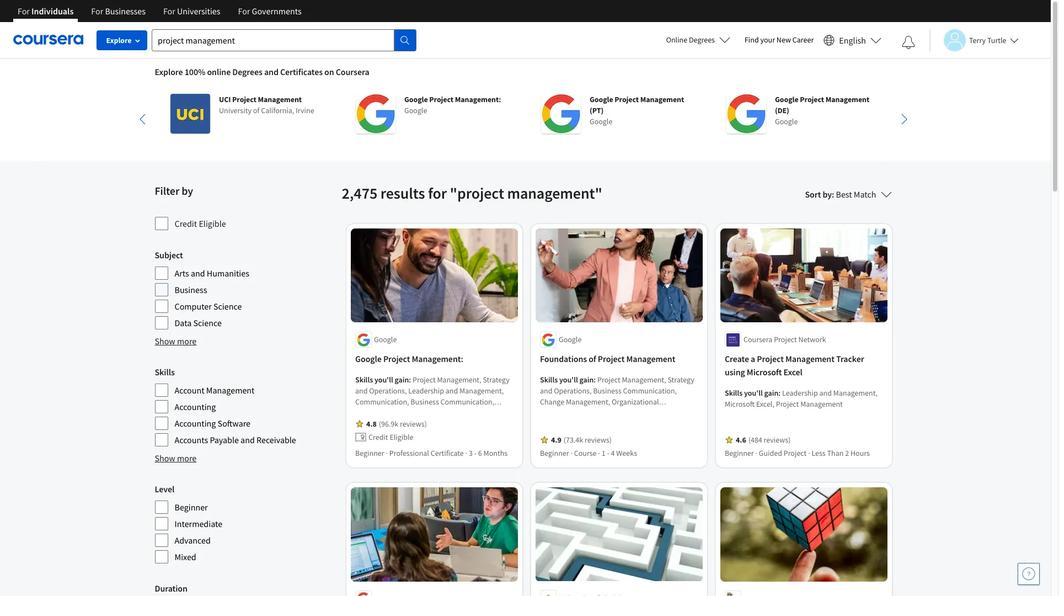 Task type: locate. For each thing, give the bounding box(es) containing it.
0 vertical spatial more
[[177, 336, 197, 347]]

accounting up accounts
[[175, 418, 216, 429]]

skills you'll gain : up excel,
[[725, 388, 782, 398]]

management"
[[507, 183, 603, 203]]

for
[[18, 6, 30, 17], [91, 6, 103, 17], [163, 6, 175, 17], [238, 6, 250, 17]]

software
[[218, 418, 251, 429]]

1 horizontal spatial reviews)
[[585, 435, 612, 445]]

0 vertical spatial microsoft
[[747, 367, 782, 378]]

universities
[[177, 6, 220, 17]]

0 vertical spatial show
[[155, 336, 175, 347]]

:
[[832, 189, 835, 200], [409, 375, 411, 385], [594, 375, 596, 385], [779, 388, 781, 398]]

0 vertical spatial eligible
[[199, 218, 226, 229]]

2 show from the top
[[155, 453, 175, 464]]

you'll down google project management:
[[374, 375, 393, 385]]

beginner down 4.6
[[725, 448, 754, 458]]

credit eligible down filter by
[[175, 218, 226, 229]]

you'll up excel,
[[744, 388, 763, 398]]

beginner
[[355, 448, 384, 458], [540, 448, 569, 458], [725, 448, 754, 458], [175, 502, 208, 513]]

1 horizontal spatial by
[[823, 189, 832, 200]]

for for governments
[[238, 6, 250, 17]]

project inside 'create a project management tracker using microsoft excel'
[[757, 353, 784, 364]]

show for data
[[155, 336, 175, 347]]

for businesses
[[91, 6, 146, 17]]

2 show more button from the top
[[155, 451, 197, 465]]

0 vertical spatial credit eligible
[[175, 218, 226, 229]]

show more button down accounts
[[155, 451, 197, 465]]

1 horizontal spatial business
[[593, 386, 622, 396]]

· left 1
[[598, 448, 600, 458]]

microsoft down a
[[747, 367, 782, 378]]

project inside foundations of project management link
[[598, 353, 625, 364]]

gain down google project management:
[[395, 375, 409, 385]]

more for data
[[177, 336, 197, 347]]

science down humanities on the left top
[[214, 301, 242, 312]]

1 vertical spatial show more button
[[155, 451, 197, 465]]

1 show more button from the top
[[155, 334, 197, 348]]

explore 100% online degrees and certificates on coursera
[[155, 66, 370, 77]]

intermediate
[[175, 518, 222, 529]]

leadership down excel
[[782, 388, 818, 398]]

business up computer
[[175, 284, 207, 295]]

by right filter
[[182, 184, 193, 198]]

1 vertical spatial of
[[589, 353, 596, 364]]

for left universities
[[163, 6, 175, 17]]

more down accounts
[[177, 453, 197, 464]]

skills you'll gain : up operations,
[[540, 375, 597, 385]]

1 · from the left
[[386, 448, 388, 458]]

reviews) for of
[[585, 435, 612, 445]]

credit down 4.8
[[368, 432, 388, 442]]

2 horizontal spatial skills you'll gain :
[[725, 388, 782, 398]]

1 horizontal spatial you'll
[[559, 375, 578, 385]]

2 more from the top
[[177, 453, 197, 464]]

you'll for foundations of project management
[[559, 375, 578, 385]]

1
[[602, 448, 605, 458]]

reviews) right (96.9k
[[400, 419, 427, 429]]

gain up operations,
[[580, 375, 594, 385]]

weeks
[[616, 448, 637, 458]]

irvine
[[296, 105, 314, 115]]

What do you want to learn? text field
[[152, 29, 395, 51]]

and right arts on the top of the page
[[191, 268, 205, 279]]

microsoft inside 'create a project management tracker using microsoft excel'
[[747, 367, 782, 378]]

: down google project management:
[[409, 375, 411, 385]]

beginner inside the level "group"
[[175, 502, 208, 513]]

by for sort
[[823, 189, 832, 200]]

beginner · guided project · less than 2 hours
[[725, 448, 870, 458]]

show notifications image
[[902, 36, 916, 49]]

receivable
[[257, 434, 296, 445]]

4.6
[[736, 435, 746, 445]]

california,
[[261, 105, 294, 115]]

beginner · course · 1 - 4 weeks
[[540, 448, 637, 458]]

1 horizontal spatial credit
[[368, 432, 388, 442]]

1 show from the top
[[155, 336, 175, 347]]

· left professional
[[386, 448, 388, 458]]

management inside foundations of project management link
[[626, 353, 675, 364]]

on
[[325, 66, 334, 77]]

1 horizontal spatial explore
[[155, 66, 183, 77]]

science for data science
[[193, 317, 222, 328]]

1 google image from the left
[[356, 94, 395, 134]]

0 horizontal spatial google image
[[356, 94, 395, 134]]

credit
[[175, 218, 197, 229], [368, 432, 388, 442]]

4 · from the left
[[598, 448, 600, 458]]

management inside the google project management (pt) google
[[640, 94, 684, 104]]

excel
[[784, 367, 803, 378]]

1 vertical spatial show
[[155, 453, 175, 464]]

show more for accounts payable and receivable
[[155, 453, 197, 464]]

you'll up operations,
[[559, 375, 578, 385]]

arts
[[175, 268, 189, 279]]

0 vertical spatial communication,
[[623, 386, 677, 396]]

·
[[386, 448, 388, 458], [465, 448, 467, 458], [571, 448, 573, 458], [598, 448, 600, 458], [755, 448, 757, 458], [808, 448, 810, 458]]

of right foundations on the bottom right of the page
[[589, 353, 596, 364]]

1 vertical spatial accounting
[[175, 418, 216, 429]]

3 · from the left
[[571, 448, 573, 458]]

0 vertical spatial management:
[[455, 94, 501, 104]]

show up level
[[155, 453, 175, 464]]

reviews) up 1
[[585, 435, 612, 445]]

1 show more from the top
[[155, 336, 197, 347]]

100%
[[185, 66, 205, 77]]

more down data
[[177, 336, 197, 347]]

leadership up planning
[[656, 419, 691, 429]]

beginner for beginner · course · 1 - 4 weeks
[[540, 448, 569, 458]]

1 horizontal spatial coursera
[[744, 335, 773, 345]]

find your new career
[[745, 35, 814, 45]]

1 horizontal spatial degrees
[[689, 35, 715, 45]]

None search field
[[152, 29, 417, 51]]

0 horizontal spatial of
[[253, 105, 259, 115]]

- right 1
[[607, 448, 609, 458]]

1 vertical spatial explore
[[155, 66, 183, 77]]

governments
[[252, 6, 302, 17]]

for left individuals on the top left of the page
[[18, 6, 30, 17]]

level group
[[155, 482, 335, 564]]

for for businesses
[[91, 6, 103, 17]]

1 vertical spatial microsoft
[[725, 399, 755, 409]]

communication, up people
[[587, 408, 641, 418]]

for for individuals
[[18, 6, 30, 17]]

1 horizontal spatial eligible
[[390, 432, 413, 442]]

of right university
[[253, 105, 259, 115]]

beginner down 4.9
[[540, 448, 569, 458]]

results
[[381, 183, 425, 203]]

3
[[469, 448, 473, 458]]

2 horizontal spatial you'll
[[744, 388, 763, 398]]

data
[[175, 317, 192, 328]]

0 vertical spatial degrees
[[689, 35, 715, 45]]

1 vertical spatial leadership
[[656, 419, 691, 429]]

a
[[751, 353, 755, 364]]

mixed
[[175, 551, 196, 562]]

online degrees button
[[658, 28, 739, 52]]

explore down for businesses
[[106, 35, 132, 45]]

0 vertical spatial credit
[[175, 218, 197, 229]]

credit eligible down (96.9k
[[368, 432, 413, 442]]

0 vertical spatial science
[[214, 301, 242, 312]]

3 for from the left
[[163, 6, 175, 17]]

1 vertical spatial more
[[177, 453, 197, 464]]

0 vertical spatial of
[[253, 105, 259, 115]]

· left less
[[808, 448, 810, 458]]

explore inside popup button
[[106, 35, 132, 45]]

skills group
[[155, 365, 335, 447]]

2 · from the left
[[465, 448, 467, 458]]

0 horizontal spatial skills you'll gain :
[[355, 375, 413, 385]]

humanities
[[207, 268, 249, 279]]

management, inside "leadership and management, microsoft excel, project management"
[[833, 388, 878, 398]]

1 for from the left
[[18, 6, 30, 17]]

show down data
[[155, 336, 175, 347]]

management: inside 'link'
[[412, 353, 463, 364]]

: down 'create a project management tracker using microsoft excel'
[[779, 388, 781, 398]]

for left businesses at the left top of the page
[[91, 6, 103, 17]]

coursera
[[336, 66, 370, 77], [744, 335, 773, 345]]

management: for google project management:
[[412, 353, 463, 364]]

2 for from the left
[[91, 6, 103, 17]]

and inside "leadership and management, microsoft excel, project management"
[[819, 388, 832, 398]]

eligible down the 4.8 (96.9k reviews)
[[390, 432, 413, 442]]

foundations
[[540, 353, 587, 364]]

certificates
[[280, 66, 323, 77]]

management, down tracker
[[833, 388, 878, 398]]

science down computer science
[[193, 317, 222, 328]]

0 horizontal spatial reviews)
[[400, 419, 427, 429]]

1 more from the top
[[177, 336, 197, 347]]

for
[[428, 183, 447, 203]]

english
[[840, 34, 866, 46]]

for left governments
[[238, 6, 250, 17]]

1 horizontal spatial gain
[[580, 375, 594, 385]]

show
[[155, 336, 175, 347], [155, 453, 175, 464]]

of inside uci project management university of california, irvine
[[253, 105, 259, 115]]

more for accounts
[[177, 453, 197, 464]]

degrees
[[689, 35, 715, 45], [232, 66, 263, 77]]

· down (73.4k
[[571, 448, 573, 458]]

you'll for create a project management tracker using microsoft excel
[[744, 388, 763, 398]]

(de)
[[775, 105, 789, 115]]

terry turtle button
[[930, 29, 1019, 51]]

google project management (de) google
[[775, 94, 870, 126]]

skills you'll gain : for create a project management tracker using microsoft excel
[[725, 388, 782, 398]]

and down emotional
[[540, 430, 552, 440]]

2 horizontal spatial google image
[[727, 94, 766, 134]]

· down (484
[[755, 448, 757, 458]]

1 horizontal spatial google image
[[541, 94, 581, 134]]

explore left 100%
[[155, 66, 183, 77]]

credit eligible
[[175, 218, 226, 229], [368, 432, 413, 442]]

1 accounting from the top
[[175, 401, 216, 412]]

and down create a project management tracker using microsoft excel link in the bottom of the page
[[819, 388, 832, 398]]

management, up the organizational
[[622, 375, 666, 385]]

1 horizontal spatial leadership
[[782, 388, 818, 398]]

0 vertical spatial leadership
[[782, 388, 818, 398]]

and down "software"
[[241, 434, 255, 445]]

1 vertical spatial business
[[593, 386, 622, 396]]

1 vertical spatial eligible
[[390, 432, 413, 442]]

university of california, irvine image
[[170, 94, 210, 134]]

show more button down data
[[155, 334, 197, 348]]

coursera right 'on'
[[336, 66, 370, 77]]

management inside google project management (de) google
[[826, 94, 870, 104]]

- left "6"
[[474, 448, 477, 458]]

project inside google project management: google
[[429, 94, 453, 104]]

communication,
[[623, 386, 677, 396], [587, 408, 641, 418]]

0 vertical spatial business
[[175, 284, 207, 295]]

business inside project management, strategy and operations, business communication, change management, organizational development, communication, culture, emotional intelligence, influencing, leadership and management, people management, planning
[[593, 386, 622, 396]]

management inside "leadership and management, microsoft excel, project management"
[[801, 399, 843, 409]]

· left 3
[[465, 448, 467, 458]]

beginner for beginner · guided project · less than 2 hours
[[725, 448, 754, 458]]

2 horizontal spatial reviews)
[[764, 435, 791, 445]]

1 vertical spatial science
[[193, 317, 222, 328]]

beginner down 4.8
[[355, 448, 384, 458]]

0 vertical spatial accounting
[[175, 401, 216, 412]]

0 horizontal spatial by
[[182, 184, 193, 198]]

degrees right 'online'
[[689, 35, 715, 45]]

eligible
[[199, 218, 226, 229], [390, 432, 413, 442]]

1 vertical spatial show more
[[155, 453, 197, 464]]

3 google image from the left
[[727, 94, 766, 134]]

skills you'll gain : for foundations of project management
[[540, 375, 597, 385]]

skills up account
[[155, 366, 175, 377]]

0 horizontal spatial explore
[[106, 35, 132, 45]]

show more down accounts
[[155, 453, 197, 464]]

0 horizontal spatial leadership
[[656, 419, 691, 429]]

2,475 results for "project management"
[[342, 183, 603, 203]]

credit down filter by
[[175, 218, 197, 229]]

show more for data science
[[155, 336, 197, 347]]

skills you'll gain : down google project management:
[[355, 375, 413, 385]]

communication, up the organizational
[[623, 386, 677, 396]]

accounting for accounting
[[175, 401, 216, 412]]

google
[[404, 94, 428, 104], [590, 94, 613, 104], [775, 94, 799, 104], [404, 105, 427, 115], [590, 116, 613, 126], [775, 116, 798, 126], [374, 335, 397, 345], [559, 335, 582, 345], [355, 353, 382, 364]]

months
[[483, 448, 508, 458]]

1 horizontal spatial credit eligible
[[368, 432, 413, 442]]

by right sort
[[823, 189, 832, 200]]

1 horizontal spatial skills you'll gain :
[[540, 375, 597, 385]]

banner navigation
[[9, 0, 311, 30]]

management: for google project management: google
[[455, 94, 501, 104]]

0 horizontal spatial you'll
[[374, 375, 393, 385]]

0 vertical spatial show more
[[155, 336, 197, 347]]

microsoft inside "leadership and management, microsoft excel, project management"
[[725, 399, 755, 409]]

0 vertical spatial coursera
[[336, 66, 370, 77]]

2 google image from the left
[[541, 94, 581, 134]]

coursera up a
[[744, 335, 773, 345]]

4.6 (484 reviews)
[[736, 435, 791, 445]]

1 horizontal spatial -
[[607, 448, 609, 458]]

accounting down account
[[175, 401, 216, 412]]

microsoft left excel,
[[725, 399, 755, 409]]

certificate
[[431, 448, 464, 458]]

beginner up "intermediate"
[[175, 502, 208, 513]]

network
[[799, 335, 826, 345]]

using
[[725, 367, 745, 378]]

skills up 4.8
[[355, 375, 373, 385]]

2
[[845, 448, 849, 458]]

project inside the google project management: 'link'
[[383, 353, 410, 364]]

"project
[[450, 183, 504, 203]]

gain for foundations of project management
[[580, 375, 594, 385]]

payable
[[210, 434, 239, 445]]

business up the organizational
[[593, 386, 622, 396]]

reviews) up guided
[[764, 435, 791, 445]]

show more down data
[[155, 336, 197, 347]]

google image
[[356, 94, 395, 134], [541, 94, 581, 134], [727, 94, 766, 134]]

0 horizontal spatial business
[[175, 284, 207, 295]]

gain up excel,
[[764, 388, 779, 398]]

2 horizontal spatial gain
[[764, 388, 779, 398]]

and inside subject group
[[191, 268, 205, 279]]

0 vertical spatial show more button
[[155, 334, 197, 348]]

management: inside google project management: google
[[455, 94, 501, 104]]

show more button for data
[[155, 334, 197, 348]]

management,
[[622, 375, 666, 385], [833, 388, 878, 398], [566, 397, 610, 407], [554, 430, 598, 440], [624, 430, 668, 440]]

1 vertical spatial degrees
[[232, 66, 263, 77]]

2 show more from the top
[[155, 453, 197, 464]]

: down 'foundations of project management'
[[594, 375, 596, 385]]

advanced
[[175, 535, 211, 546]]

show more button
[[155, 334, 197, 348], [155, 451, 197, 465]]

level
[[155, 483, 175, 494]]

4 for from the left
[[238, 6, 250, 17]]

online degrees
[[666, 35, 715, 45]]

than
[[827, 448, 844, 458]]

subject
[[155, 249, 183, 260]]

accounting software
[[175, 418, 251, 429]]

2 accounting from the top
[[175, 418, 216, 429]]

reviews)
[[400, 419, 427, 429], [585, 435, 612, 445], [764, 435, 791, 445]]

0 vertical spatial explore
[[106, 35, 132, 45]]

business
[[175, 284, 207, 295], [593, 386, 622, 396]]

filter
[[155, 184, 180, 198]]

0 horizontal spatial -
[[474, 448, 477, 458]]

management:
[[455, 94, 501, 104], [412, 353, 463, 364]]

google image for (de)
[[727, 94, 766, 134]]

degrees right online
[[232, 66, 263, 77]]

reviews) for project
[[400, 419, 427, 429]]

skills
[[155, 366, 175, 377], [355, 375, 373, 385], [540, 375, 558, 385], [725, 388, 743, 398]]

1 vertical spatial management:
[[412, 353, 463, 364]]

filter by
[[155, 184, 193, 198]]

for for universities
[[163, 6, 175, 17]]

eligible up arts and humanities
[[199, 218, 226, 229]]



Task type: vqa. For each thing, say whether or not it's contained in the screenshot.
the Coursera Career Certificate IMAGE
no



Task type: describe. For each thing, give the bounding box(es) containing it.
culture,
[[642, 408, 668, 418]]

google inside 'link'
[[355, 353, 382, 364]]

computer science
[[175, 301, 242, 312]]

hours
[[851, 448, 870, 458]]

1 vertical spatial coursera
[[744, 335, 773, 345]]

coursera project network
[[744, 335, 826, 345]]

1 vertical spatial credit eligible
[[368, 432, 413, 442]]

business inside subject group
[[175, 284, 207, 295]]

0 horizontal spatial gain
[[395, 375, 409, 385]]

0 horizontal spatial coursera
[[336, 66, 370, 77]]

sort by : best match
[[805, 189, 877, 200]]

project inside the google project management (pt) google
[[615, 94, 639, 104]]

create
[[725, 353, 749, 364]]

management, down operations,
[[566, 397, 610, 407]]

sort
[[805, 189, 821, 200]]

beginner for beginner
[[175, 502, 208, 513]]

0 horizontal spatial credit
[[175, 218, 197, 229]]

1 horizontal spatial of
[[589, 353, 596, 364]]

0 horizontal spatial eligible
[[199, 218, 226, 229]]

change
[[540, 397, 564, 407]]

create a project management tracker using microsoft excel
[[725, 353, 864, 378]]

management inside uci project management university of california, irvine
[[258, 94, 302, 104]]

4
[[611, 448, 615, 458]]

data science
[[175, 317, 222, 328]]

2,475
[[342, 183, 378, 203]]

skills inside group
[[155, 366, 175, 377]]

2 - from the left
[[607, 448, 609, 458]]

management inside skills group
[[206, 385, 255, 396]]

businesses
[[105, 6, 146, 17]]

project inside "leadership and management, microsoft excel, project management"
[[776, 399, 799, 409]]

degrees inside dropdown button
[[689, 35, 715, 45]]

(484
[[748, 435, 762, 445]]

strategy
[[668, 375, 694, 385]]

google project management: link
[[355, 352, 514, 366]]

uci
[[219, 94, 231, 104]]

0 horizontal spatial degrees
[[232, 66, 263, 77]]

organizational
[[612, 397, 659, 407]]

best
[[836, 189, 852, 200]]

5 · from the left
[[755, 448, 757, 458]]

coursera image
[[13, 31, 83, 49]]

(96.9k
[[379, 419, 398, 429]]

university
[[219, 105, 251, 115]]

explore for explore
[[106, 35, 132, 45]]

leadership inside "leadership and management, microsoft excel, project management"
[[782, 388, 818, 398]]

terry
[[970, 35, 986, 45]]

and inside skills group
[[241, 434, 255, 445]]

explore button
[[97, 30, 147, 50]]

guided
[[759, 448, 782, 458]]

professional
[[389, 448, 429, 458]]

show for accounts
[[155, 453, 175, 464]]

skills up change
[[540, 375, 558, 385]]

leadership and management, microsoft excel, project management
[[725, 388, 878, 409]]

leadership inside project management, strategy and operations, business communication, change management, organizational development, communication, culture, emotional intelligence, influencing, leadership and management, people management, planning
[[656, 419, 691, 429]]

your
[[761, 35, 775, 45]]

turtle
[[988, 35, 1007, 45]]

google project management: google
[[404, 94, 501, 115]]

excel,
[[756, 399, 775, 409]]

(pt)
[[590, 105, 604, 115]]

reviews) for a
[[764, 435, 791, 445]]

1 vertical spatial credit
[[368, 432, 388, 442]]

english button
[[820, 22, 886, 58]]

explore for explore 100% online degrees and certificates on coursera
[[155, 66, 183, 77]]

create a project management tracker using microsoft excel link
[[725, 352, 883, 379]]

1 - from the left
[[474, 448, 477, 458]]

online
[[207, 66, 231, 77]]

intelligence,
[[575, 419, 614, 429]]

google project management (pt) google
[[590, 94, 684, 126]]

management, up course
[[554, 430, 598, 440]]

management, down the influencing,
[[624, 430, 668, 440]]

less
[[812, 448, 826, 458]]

online
[[666, 35, 688, 45]]

project inside uci project management university of california, irvine
[[232, 94, 256, 104]]

google image for (pt)
[[541, 94, 581, 134]]

skills down using
[[725, 388, 743, 398]]

6 · from the left
[[808, 448, 810, 458]]

show more button for accounts
[[155, 451, 197, 465]]

influencing,
[[616, 419, 654, 429]]

help center image
[[1023, 567, 1036, 581]]

project management, strategy and operations, business communication, change management, organizational development, communication, culture, emotional intelligence, influencing, leadership and management, people management, planning
[[540, 375, 698, 440]]

1 vertical spatial communication,
[[587, 408, 641, 418]]

match
[[854, 189, 877, 200]]

operations,
[[554, 386, 592, 396]]

uci project management university of california, irvine
[[219, 94, 314, 115]]

management inside 'create a project management tracker using microsoft excel'
[[786, 353, 835, 364]]

terry turtle
[[970, 35, 1007, 45]]

project inside google project management (de) google
[[800, 94, 824, 104]]

arts and humanities
[[175, 268, 249, 279]]

0 horizontal spatial credit eligible
[[175, 218, 226, 229]]

project inside project management, strategy and operations, business communication, change management, organizational development, communication, culture, emotional intelligence, influencing, leadership and management, people management, planning
[[597, 375, 620, 385]]

for universities
[[163, 6, 220, 17]]

(73.4k
[[564, 435, 583, 445]]

computer
[[175, 301, 212, 312]]

for individuals
[[18, 6, 74, 17]]

account management
[[175, 385, 255, 396]]

development,
[[540, 408, 586, 418]]

and up change
[[540, 386, 552, 396]]

gain for create a project management tracker using microsoft excel
[[764, 388, 779, 398]]

accounts payable and receivable
[[175, 434, 296, 445]]

planning
[[669, 430, 698, 440]]

: left best
[[832, 189, 835, 200]]

new
[[777, 35, 791, 45]]

subject group
[[155, 248, 335, 330]]

4.8 (96.9k reviews)
[[366, 419, 427, 429]]

science for computer science
[[214, 301, 242, 312]]

individuals
[[32, 6, 74, 17]]

and left certificates
[[264, 66, 279, 77]]

for governments
[[238, 6, 302, 17]]

course
[[574, 448, 597, 458]]

accounting for accounting software
[[175, 418, 216, 429]]

6
[[478, 448, 482, 458]]

find
[[745, 35, 759, 45]]

4.9
[[551, 435, 561, 445]]

4.9 (73.4k reviews)
[[551, 435, 612, 445]]

beginner · professional certificate · 3 - 6 months
[[355, 448, 508, 458]]

beginner for beginner · professional certificate · 3 - 6 months
[[355, 448, 384, 458]]

by for filter
[[182, 184, 193, 198]]

foundations of project management
[[540, 353, 675, 364]]

career
[[793, 35, 814, 45]]

google image for google
[[356, 94, 395, 134]]

google project management:
[[355, 353, 463, 364]]

tracker
[[836, 353, 864, 364]]



